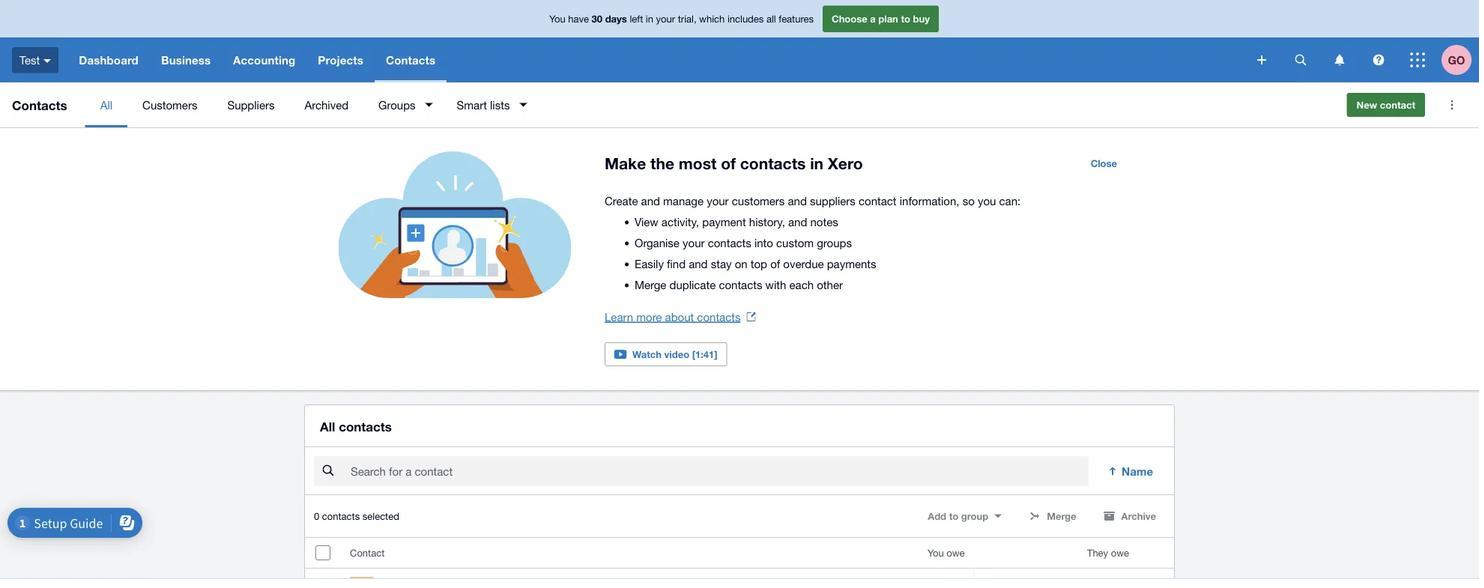 Task type: locate. For each thing, give the bounding box(es) containing it.
customers
[[142, 98, 197, 111]]

in inside banner
[[646, 13, 654, 25]]

30
[[592, 13, 603, 25]]

1 horizontal spatial owe
[[1111, 547, 1130, 559]]

contact right 'suppliers'
[[859, 194, 897, 207]]

buy
[[913, 13, 930, 25]]

suppliers button
[[212, 82, 290, 127]]

contacts down test popup button
[[12, 97, 67, 112]]

find
[[667, 257, 686, 270]]

activity,
[[662, 215, 699, 228]]

1 vertical spatial all
[[320, 419, 335, 434]]

0 horizontal spatial your
[[656, 13, 675, 25]]

0 vertical spatial contacts
[[386, 53, 436, 67]]

1 vertical spatial of
[[771, 257, 780, 270]]

your
[[656, 13, 675, 25], [707, 194, 729, 207], [683, 236, 705, 249]]

projects button
[[307, 37, 375, 82]]

new contact button
[[1347, 93, 1426, 117]]

svg image
[[1335, 54, 1345, 66], [1374, 54, 1385, 66], [1258, 55, 1267, 64]]

and left 'suppliers'
[[788, 194, 807, 207]]

0 vertical spatial to
[[901, 13, 911, 25]]

all button
[[85, 82, 127, 127]]

contact
[[1381, 99, 1416, 111], [859, 194, 897, 207]]

you down the add at the bottom right
[[928, 547, 944, 559]]

about
[[665, 310, 694, 323]]

0 vertical spatial merge
[[635, 278, 667, 291]]

owe right they
[[1111, 547, 1130, 559]]

name
[[1122, 465, 1154, 478]]

and
[[641, 194, 660, 207], [788, 194, 807, 207], [789, 215, 808, 228], [689, 257, 708, 270]]

smart lists
[[457, 98, 510, 111]]

owe
[[947, 547, 965, 559], [1111, 547, 1130, 559]]

suppliers
[[227, 98, 275, 111]]

you inside the contact list table element
[[928, 547, 944, 559]]

custom
[[777, 236, 814, 249]]

0 vertical spatial your
[[656, 13, 675, 25]]

1 horizontal spatial your
[[683, 236, 705, 249]]

1 horizontal spatial contacts
[[386, 53, 436, 67]]

watch
[[633, 349, 662, 360]]

0 horizontal spatial in
[[646, 13, 654, 25]]

all inside button
[[100, 98, 112, 111]]

2 horizontal spatial your
[[707, 194, 729, 207]]

1 owe from the left
[[947, 547, 965, 559]]

0 horizontal spatial of
[[721, 154, 736, 173]]

view
[[635, 215, 659, 228]]

archive
[[1122, 511, 1157, 522]]

smart
[[457, 98, 487, 111]]

1 horizontal spatial svg image
[[1296, 54, 1307, 66]]

merge down the easily
[[635, 278, 667, 291]]

of right top
[[771, 257, 780, 270]]

learn
[[605, 310, 633, 323]]

0 horizontal spatial owe
[[947, 547, 965, 559]]

groups
[[379, 98, 416, 111]]

contacts
[[386, 53, 436, 67], [12, 97, 67, 112]]

dashboard link
[[68, 37, 150, 82]]

0 horizontal spatial all
[[100, 98, 112, 111]]

banner containing dashboard
[[0, 0, 1480, 82]]

your up payment
[[707, 194, 729, 207]]

0 horizontal spatial merge
[[635, 278, 667, 291]]

in right the left
[[646, 13, 654, 25]]

1 vertical spatial in
[[810, 154, 824, 173]]

into
[[755, 236, 773, 249]]

of right most
[[721, 154, 736, 173]]

contact list table element
[[305, 538, 1175, 579]]

you left the have
[[549, 13, 566, 25]]

you
[[978, 194, 996, 207]]

business
[[161, 53, 211, 67]]

merge inside button
[[1047, 511, 1077, 522]]

overdue
[[784, 257, 824, 270]]

menu
[[85, 82, 1335, 127]]

contacts
[[740, 154, 806, 173], [708, 236, 752, 249], [719, 278, 763, 291], [697, 310, 741, 323], [339, 419, 392, 434], [322, 511, 360, 522]]

0 horizontal spatial you
[[549, 13, 566, 25]]

trial,
[[678, 13, 697, 25]]

navigation
[[68, 37, 1247, 82]]

1 vertical spatial you
[[928, 547, 944, 559]]

1 horizontal spatial you
[[928, 547, 944, 559]]

1 horizontal spatial merge
[[1047, 511, 1077, 522]]

0 vertical spatial of
[[721, 154, 736, 173]]

with
[[766, 278, 787, 291]]

1 horizontal spatial to
[[949, 511, 959, 522]]

smart lists button
[[442, 82, 536, 127]]

0 vertical spatial contact
[[1381, 99, 1416, 111]]

1 horizontal spatial all
[[320, 419, 335, 434]]

merge
[[635, 278, 667, 291], [1047, 511, 1077, 522]]

contact right new
[[1381, 99, 1416, 111]]

your left 'trial,'
[[656, 13, 675, 25]]

make the most of contacts in xero
[[605, 154, 863, 173]]

1 vertical spatial to
[[949, 511, 959, 522]]

history,
[[749, 215, 785, 228]]

your inside banner
[[656, 13, 675, 25]]

choose
[[832, 13, 868, 25]]

in
[[646, 13, 654, 25], [810, 154, 824, 173]]

watch video [1:41]
[[633, 349, 718, 360]]

notes
[[811, 215, 839, 228]]

so
[[963, 194, 975, 207]]

svg image inside test popup button
[[44, 59, 51, 63]]

1 vertical spatial merge
[[1047, 511, 1077, 522]]

dashboard
[[79, 53, 139, 67]]

1 vertical spatial contact
[[859, 194, 897, 207]]

in for left
[[646, 13, 654, 25]]

they owe
[[1088, 547, 1130, 559]]

contacts up groups button
[[386, 53, 436, 67]]

2 owe from the left
[[1111, 547, 1130, 559]]

all for all contacts
[[320, 419, 335, 434]]

merge left archive button
[[1047, 511, 1077, 522]]

customers
[[732, 194, 785, 207]]

contacts inside "link"
[[697, 310, 741, 323]]

1 vertical spatial contacts
[[12, 97, 67, 112]]

you
[[549, 13, 566, 25], [928, 547, 944, 559]]

create and manage your customers and suppliers contact information, so you can:
[[605, 194, 1021, 207]]

0 horizontal spatial contact
[[859, 194, 897, 207]]

groups
[[817, 236, 852, 249]]

contact inside button
[[1381, 99, 1416, 111]]

0 horizontal spatial to
[[901, 13, 911, 25]]

0 vertical spatial all
[[100, 98, 112, 111]]

your down activity,
[[683, 236, 705, 249]]

easily
[[635, 257, 664, 270]]

1 horizontal spatial in
[[810, 154, 824, 173]]

they
[[1088, 547, 1109, 559]]

contact
[[350, 547, 385, 559]]

duplicate
[[670, 278, 716, 291]]

1 horizontal spatial of
[[771, 257, 780, 270]]

top
[[751, 257, 768, 270]]

0 horizontal spatial svg image
[[44, 59, 51, 63]]

0 vertical spatial you
[[549, 13, 566, 25]]

to right the add at the bottom right
[[949, 511, 959, 522]]

more
[[637, 310, 662, 323]]

groups button
[[364, 82, 442, 127]]

1 horizontal spatial svg image
[[1335, 54, 1345, 66]]

banner
[[0, 0, 1480, 82]]

features
[[779, 13, 814, 25]]

owe down add to group
[[947, 547, 965, 559]]

svg image
[[1411, 52, 1426, 67], [1296, 54, 1307, 66], [44, 59, 51, 63]]

accounting
[[233, 53, 296, 67]]

0 horizontal spatial svg image
[[1258, 55, 1267, 64]]

in left xero
[[810, 154, 824, 173]]

to left buy at right top
[[901, 13, 911, 25]]

plan
[[879, 13, 899, 25]]

learn more about contacts
[[605, 310, 741, 323]]

all
[[100, 98, 112, 111], [320, 419, 335, 434]]

0 vertical spatial in
[[646, 13, 654, 25]]

1 horizontal spatial contact
[[1381, 99, 1416, 111]]



Task type: vqa. For each thing, say whether or not it's contained in the screenshot.
NAME@EMAIL.COM text box
no



Task type: describe. For each thing, give the bounding box(es) containing it.
1 vertical spatial your
[[707, 194, 729, 207]]

0 horizontal spatial contacts
[[12, 97, 67, 112]]

make
[[605, 154, 646, 173]]

xero
[[828, 154, 863, 173]]

customers button
[[127, 82, 212, 127]]

left
[[630, 13, 643, 25]]

all
[[767, 13, 776, 25]]

days
[[605, 13, 627, 25]]

0 contacts selected
[[314, 511, 399, 522]]

archived
[[305, 98, 349, 111]]

owe for you owe
[[947, 547, 965, 559]]

merge for merge duplicate contacts with each other
[[635, 278, 667, 291]]

go
[[1449, 53, 1466, 67]]

test
[[19, 53, 40, 67]]

you have 30 days left in your trial, which includes all features
[[549, 13, 814, 25]]

the
[[651, 154, 675, 173]]

0
[[314, 511, 319, 522]]

2 horizontal spatial svg image
[[1411, 52, 1426, 67]]

organise your contacts into custom groups
[[635, 236, 852, 249]]

merge button
[[1020, 505, 1086, 529]]

includes
[[728, 13, 764, 25]]

you owe
[[928, 547, 965, 559]]

more row options image
[[1142, 571, 1172, 579]]

[1:41]
[[692, 349, 718, 360]]

you for you have 30 days left in your trial, which includes all features
[[549, 13, 566, 25]]

most
[[679, 154, 717, 173]]

to inside banner
[[901, 13, 911, 25]]

owe for they owe
[[1111, 547, 1130, 559]]

create
[[605, 194, 638, 207]]

which
[[699, 13, 725, 25]]

close button
[[1082, 151, 1127, 175]]

each
[[790, 278, 814, 291]]

2 horizontal spatial svg image
[[1374, 54, 1385, 66]]

learn more about contacts link
[[605, 307, 756, 328]]

add to group
[[928, 511, 989, 522]]

Search for a contact field
[[349, 457, 1089, 486]]

menu containing all
[[85, 82, 1335, 127]]

you for you owe
[[928, 547, 944, 559]]

add
[[928, 511, 947, 522]]

archive button
[[1095, 505, 1166, 529]]

on
[[735, 257, 748, 270]]

2 vertical spatial your
[[683, 236, 705, 249]]

business button
[[150, 37, 222, 82]]

a
[[870, 13, 876, 25]]

in for contacts
[[810, 154, 824, 173]]

have
[[568, 13, 589, 25]]

navigation containing dashboard
[[68, 37, 1247, 82]]

add to group button
[[919, 505, 1011, 529]]

accounting button
[[222, 37, 307, 82]]

all for all
[[100, 98, 112, 111]]

archived button
[[290, 82, 364, 127]]

payment
[[703, 215, 746, 228]]

actions menu image
[[1438, 90, 1468, 120]]

contacts button
[[375, 37, 447, 82]]

close
[[1091, 157, 1118, 169]]

choose a plan to buy
[[832, 13, 930, 25]]

new contact
[[1357, 99, 1416, 111]]

projects
[[318, 53, 364, 67]]

name button
[[1098, 457, 1166, 487]]

information,
[[900, 194, 960, 207]]

suppliers
[[810, 194, 856, 207]]

manage
[[663, 194, 704, 207]]

view activity, payment history, and notes
[[635, 215, 839, 228]]

merge for merge
[[1047, 511, 1077, 522]]

and up duplicate
[[689, 257, 708, 270]]

contacts inside dropdown button
[[386, 53, 436, 67]]

new
[[1357, 99, 1378, 111]]

payments
[[827, 257, 877, 270]]

merge duplicate contacts with each other
[[635, 278, 843, 291]]

and up the view
[[641, 194, 660, 207]]

easily find and stay on top of overdue payments
[[635, 257, 877, 270]]

all contacts
[[320, 419, 392, 434]]

selected
[[363, 511, 399, 522]]

other
[[817, 278, 843, 291]]

video
[[665, 349, 690, 360]]

group
[[962, 511, 989, 522]]

to inside popup button
[[949, 511, 959, 522]]

watch video [1:41] button
[[605, 343, 728, 367]]

and up custom
[[789, 215, 808, 228]]

lists
[[490, 98, 510, 111]]



